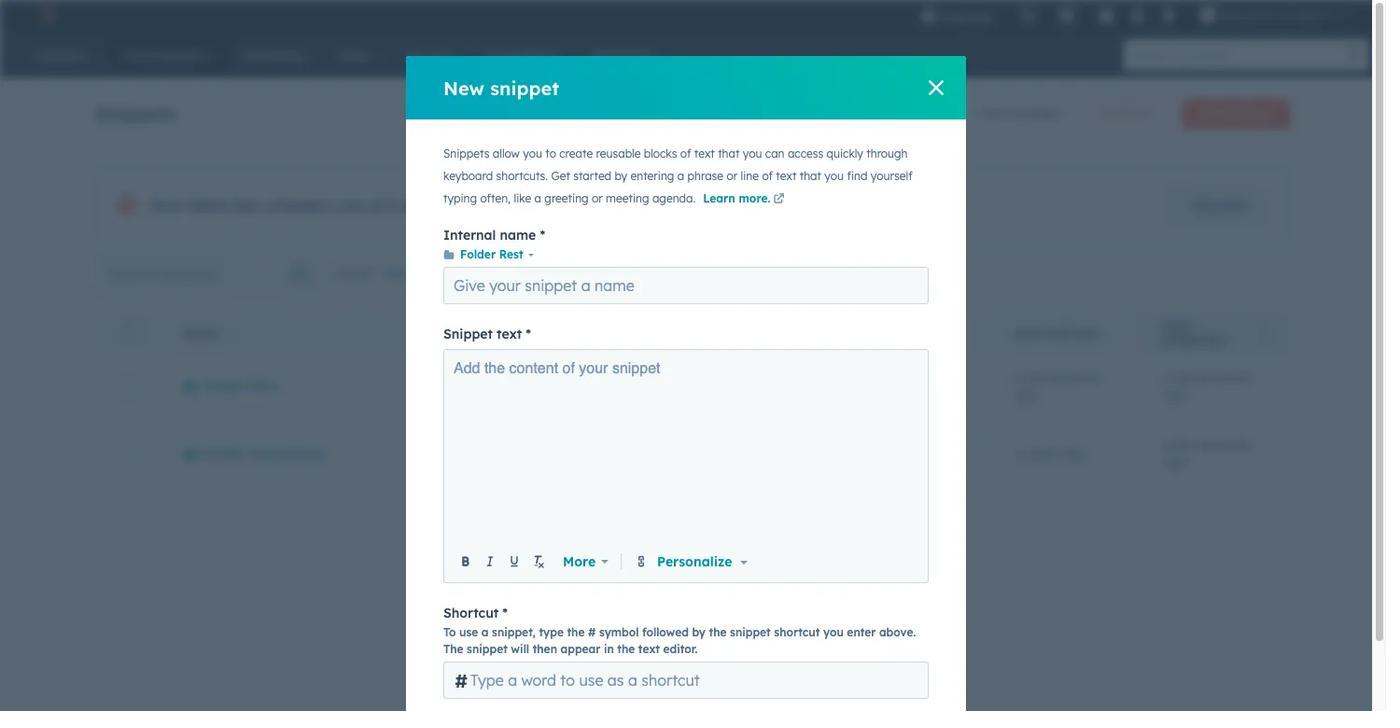 Task type: describe. For each thing, give the bounding box(es) containing it.
starter.
[[719, 196, 764, 213]]

unlock more snippets with crm suite starter.
[[486, 196, 764, 213]]

editor.
[[664, 643, 698, 657]]

calling icon image
[[1020, 7, 1037, 24]]

learn more. link
[[703, 191, 788, 208]]

more.
[[739, 191, 771, 205]]

settings image
[[1130, 8, 1147, 25]]

snippet down use
[[467, 643, 508, 657]]

2
[[1328, 7, 1335, 22]]

settings link
[[1127, 5, 1150, 25]]

dialog containing new snippet
[[406, 56, 967, 712]]

add
[[454, 360, 480, 377]]

0 vertical spatial upgrade
[[942, 9, 994, 24]]

snippets
[[567, 196, 619, 213]]

press to sort. element for date created
[[1104, 326, 1111, 342]]

the up appear
[[567, 626, 585, 640]]

get
[[551, 169, 570, 183]]

access
[[788, 147, 824, 161]]

upgrade link
[[1168, 187, 1271, 224]]

tara schultz image
[[1200, 7, 1217, 23]]

rest inside popup button
[[499, 247, 524, 261]]

snippets allow you to create reusable blocks of text that you can access quickly through keyboard shortcuts. get started by entering a phrase or line of text that you find yourself typing often, like a greeting or meeting agenda.
[[444, 147, 913, 205]]

search button
[[1338, 39, 1370, 71]]

snippet,
[[492, 626, 536, 640]]

folder importante button
[[184, 445, 326, 462]]

5 inside snippets banner
[[1001, 106, 1008, 122]]

0 horizontal spatial folder rest
[[204, 378, 277, 395]]

shortcut element
[[444, 662, 929, 699]]

the right in on the bottom
[[618, 643, 635, 657]]

new folder
[[1097, 106, 1155, 120]]

Type a word to use as a shortcut text field
[[444, 662, 929, 699]]

out
[[340, 196, 365, 215]]

date modified
[[1164, 320, 1224, 348]]

add the content of your snippet
[[454, 360, 661, 377]]

modified
[[1164, 334, 1224, 348]]

seconds for 11 days ago
[[1201, 437, 1251, 453]]

date modified button
[[1141, 311, 1291, 353]]

keyboard
[[444, 169, 493, 183]]

your
[[579, 360, 608, 377]]

agenda.
[[653, 191, 696, 205]]

unlock
[[486, 196, 528, 213]]

entering
[[631, 169, 675, 183]]

snippet left the shortcut
[[730, 626, 771, 640]]

quickly
[[827, 147, 864, 161]]

date created
[[1014, 327, 1099, 341]]

# inside shortcut to use a snippet, type the # symbol followed by the snippet shortcut you enter above. the snippet will then appear in the text editor.
[[588, 626, 596, 640]]

can
[[766, 147, 785, 161]]

marketplaces button
[[1048, 0, 1087, 30]]

folder rest inside popup button
[[460, 247, 524, 261]]

crm
[[652, 196, 681, 213]]

1 vertical spatial or
[[592, 191, 603, 205]]

enter
[[847, 626, 876, 640]]

more
[[563, 553, 596, 570]]

1 horizontal spatial or
[[727, 169, 738, 183]]

importante
[[249, 445, 326, 462]]

date created button
[[992, 311, 1141, 353]]

you left to
[[523, 147, 542, 161]]

line
[[741, 169, 759, 183]]

created by
[[865, 327, 935, 341]]

has
[[232, 196, 259, 215]]

to
[[444, 626, 456, 640]]

created by button
[[842, 311, 992, 353]]

schultz
[[895, 445, 939, 462]]

to
[[546, 147, 557, 161]]

new snippet
[[444, 76, 560, 99]]

0 horizontal spatial 5
[[389, 196, 398, 215]]

learn more.
[[703, 191, 771, 205]]

of inside snippets banner
[[985, 106, 997, 122]]

few for seconds
[[1175, 369, 1197, 386]]

days
[[1030, 445, 1059, 462]]

press to sort. image
[[1104, 326, 1111, 339]]

folder for a
[[204, 378, 245, 395]]

allow
[[493, 147, 520, 161]]

snippet text
[[444, 326, 522, 343]]

created
[[865, 327, 917, 341]]

use
[[460, 626, 478, 640]]

greeting
[[545, 191, 589, 205]]

hubspot image
[[34, 4, 56, 26]]

hubspot link
[[22, 4, 70, 26]]

menu containing apoptosis studios 2
[[908, 0, 1364, 30]]

1 link opens in a new window image from the top
[[774, 191, 785, 208]]

meeting
[[606, 191, 650, 205]]

created inside the date created button
[[1047, 327, 1099, 341]]

help button
[[1091, 0, 1123, 30]]

folder rest button
[[444, 245, 534, 265]]

snippets for snippets allow you to create reusable blocks of text that you can access quickly through keyboard shortcuts. get started by entering a phrase or line of text that you find yourself typing often, like a greeting or meeting agenda.
[[444, 147, 490, 161]]

name
[[500, 227, 536, 244]]

personalize button
[[654, 551, 751, 572]]

folder rest button
[[184, 378, 277, 395]]

started
[[574, 169, 612, 183]]

created for 5
[[1012, 106, 1059, 122]]

snippets banner
[[96, 93, 1291, 129]]

notifications image
[[1161, 8, 1178, 25]]

name
[[184, 327, 217, 341]]

then
[[533, 643, 557, 657]]

personalize
[[657, 553, 733, 570]]

few for ago
[[1175, 437, 1197, 453]]

new for new folder
[[1097, 106, 1121, 120]]

close image
[[929, 80, 944, 95]]

snippets for snippets
[[96, 101, 177, 125]]

followed
[[643, 626, 689, 640]]

by inside button
[[920, 327, 935, 341]]

shortcut
[[444, 605, 499, 622]]

type
[[539, 626, 564, 640]]



Task type: vqa. For each thing, say whether or not it's contained in the screenshot.
AGO
yes



Task type: locate. For each thing, give the bounding box(es) containing it.
1 horizontal spatial date
[[1164, 320, 1193, 334]]

new left "folder"
[[1097, 106, 1121, 120]]

1 vertical spatial rest
[[249, 378, 277, 395]]

link opens in a new window image
[[774, 191, 785, 208], [774, 194, 785, 205]]

folder rest down internal name
[[460, 247, 524, 261]]

yourself
[[871, 169, 913, 183]]

created left 'new folder' button
[[1012, 106, 1059, 122]]

by
[[615, 169, 628, 183], [920, 327, 935, 341], [692, 626, 706, 640]]

2 press to sort. element from the left
[[1104, 326, 1111, 342]]

shortcuts.
[[496, 169, 548, 183]]

folder
[[1124, 106, 1155, 120]]

folder rest down press to sort. icon
[[204, 378, 277, 395]]

0 horizontal spatial #
[[455, 669, 468, 692]]

the
[[485, 360, 505, 377], [567, 626, 585, 640], [709, 626, 727, 640], [618, 643, 635, 657]]

date
[[1164, 320, 1193, 334], [1014, 327, 1043, 341]]

ago
[[1014, 386, 1038, 403], [1164, 386, 1188, 403], [1063, 445, 1087, 462], [1164, 453, 1188, 470]]

0 vertical spatial snippets
[[96, 101, 177, 125]]

1 vertical spatial 1
[[326, 196, 335, 215]]

upgrade down create
[[1192, 197, 1248, 214]]

help image
[[1099, 8, 1115, 25]]

1 vertical spatial #
[[455, 669, 468, 692]]

marketplaces image
[[1059, 8, 1076, 25]]

new up keyboard
[[444, 76, 485, 99]]

shortcut to use a snippet, type the # symbol followed by the snippet shortcut you enter above. the snippet will then appear in the text editor.
[[444, 605, 916, 657]]

1 horizontal spatial folder rest
[[460, 247, 524, 261]]

that up phrase
[[718, 147, 740, 161]]

1 horizontal spatial rest
[[499, 247, 524, 261]]

search image
[[1348, 49, 1361, 62]]

more button
[[551, 552, 621, 571]]

date inside date modified
[[1164, 320, 1193, 334]]

2 vertical spatial created
[[1047, 327, 1099, 341]]

snippet up allow
[[490, 76, 560, 99]]

text right snippet
[[497, 326, 522, 343]]

upgrade right upgrade 'icon'
[[942, 9, 994, 24]]

typing
[[444, 191, 477, 205]]

11 days ago
[[1014, 445, 1087, 462]]

appear
[[561, 643, 601, 657]]

folder inside popup button
[[460, 247, 496, 261]]

above.
[[880, 626, 916, 640]]

name button
[[162, 311, 842, 353]]

1 vertical spatial that
[[800, 169, 822, 183]]

rest down name at the top of the page
[[499, 247, 524, 261]]

folder left importante
[[204, 445, 245, 462]]

0 horizontal spatial press to sort. element
[[223, 326, 230, 342]]

your
[[149, 196, 184, 215]]

text down can
[[776, 169, 797, 183]]

folder down press to sort. icon
[[204, 378, 245, 395]]

0 vertical spatial #
[[588, 626, 596, 640]]

created inside snippets banner
[[1012, 106, 1059, 122]]

descending sort. press to sort ascending. element
[[1261, 326, 1268, 342]]

press to sort. image
[[223, 326, 230, 339]]

0 vertical spatial or
[[727, 169, 738, 183]]

rest up folder importante
[[249, 378, 277, 395]]

through
[[867, 147, 908, 161]]

tara
[[865, 445, 891, 462]]

created left press to sort. image at the right top of page
[[1047, 327, 1099, 341]]

2 horizontal spatial by
[[920, 327, 935, 341]]

1 vertical spatial upgrade
[[1192, 197, 1248, 214]]

0 horizontal spatial date
[[1014, 327, 1043, 341]]

create
[[560, 147, 593, 161]]

2 vertical spatial folder
[[204, 445, 245, 462]]

symbol
[[599, 626, 639, 640]]

with
[[622, 196, 648, 213]]

the right the followed
[[709, 626, 727, 640]]

1 vertical spatial 5
[[389, 196, 398, 215]]

like
[[514, 191, 532, 205]]

0 vertical spatial by
[[615, 169, 628, 183]]

by inside shortcut to use a snippet, type the # symbol followed by the snippet shortcut you enter above. the snippet will then appear in the text editor.
[[692, 626, 706, 640]]

1 vertical spatial by
[[920, 327, 935, 341]]

seconds for a few seconds ago
[[1201, 369, 1251, 386]]

you inside shortcut to use a snippet, type the # symbol followed by the snippet shortcut you enter above. the snippet will then appear in the text editor.
[[824, 626, 844, 640]]

5
[[1001, 106, 1008, 122], [389, 196, 398, 215]]

Internal name text field
[[444, 267, 929, 304]]

press to sort. element
[[223, 326, 230, 342], [1104, 326, 1111, 342]]

0 horizontal spatial or
[[592, 191, 603, 205]]

calling icon button
[[1013, 3, 1044, 27]]

folder
[[460, 247, 496, 261], [204, 378, 245, 395], [204, 445, 245, 462]]

0 vertical spatial folder
[[460, 247, 496, 261]]

0 horizontal spatial new
[[444, 76, 485, 99]]

1 press to sort. element from the left
[[223, 326, 230, 342]]

studios
[[1282, 7, 1324, 22]]

blocks
[[644, 147, 678, 161]]

1 inside snippets banner
[[975, 106, 981, 122]]

snippet inside button
[[1236, 106, 1275, 120]]

1 vertical spatial folder
[[204, 378, 245, 395]]

press to sort. element right the name
[[223, 326, 230, 342]]

more
[[531, 196, 563, 213]]

the
[[444, 643, 464, 657]]

0 horizontal spatial that
[[718, 147, 740, 161]]

learn
[[703, 191, 736, 205]]

# up appear
[[588, 626, 596, 640]]

a few seconds ago for ago
[[1164, 437, 1251, 470]]

notifications button
[[1154, 0, 1186, 30]]

new inside button
[[1097, 106, 1121, 120]]

# inside shortcut element
[[455, 669, 468, 692]]

reusable
[[596, 147, 641, 161]]

or left line
[[727, 169, 738, 183]]

a few seconds ago for seconds
[[1164, 369, 1251, 403]]

0 vertical spatial new
[[444, 76, 485, 99]]

0 vertical spatial created
[[1012, 106, 1059, 122]]

1 vertical spatial new
[[1097, 106, 1121, 120]]

snippets.
[[403, 196, 471, 215]]

2 vertical spatial by
[[692, 626, 706, 640]]

Search search field
[[96, 255, 323, 292]]

1
[[975, 106, 981, 122], [326, 196, 335, 215]]

create
[[1198, 106, 1233, 120]]

your team has created 1 out of 5 snippets.
[[149, 196, 471, 215]]

1 vertical spatial created
[[264, 196, 322, 215]]

created
[[1012, 106, 1059, 122], [264, 196, 322, 215], [1047, 327, 1099, 341]]

link opens in a new window image inside learn more. link
[[774, 194, 785, 205]]

0 horizontal spatial 1
[[326, 196, 335, 215]]

text down the followed
[[639, 643, 660, 657]]

text inside shortcut to use a snippet, type the # symbol followed by the snippet shortcut you enter above. the snippet will then appear in the text editor.
[[639, 643, 660, 657]]

upgrade image
[[921, 8, 938, 25]]

often,
[[480, 191, 511, 205]]

folder for 11
[[204, 445, 245, 462]]

press to sort. element inside name button
[[223, 326, 230, 342]]

date for date created
[[1014, 327, 1043, 341]]

team
[[189, 196, 228, 215]]

any
[[385, 265, 410, 282]]

1 horizontal spatial #
[[588, 626, 596, 640]]

1 vertical spatial folder rest
[[204, 378, 277, 395]]

by down reusable
[[615, 169, 628, 183]]

by up editor.
[[692, 626, 706, 640]]

will
[[511, 643, 530, 657]]

shortcut
[[774, 626, 820, 640]]

you left the "find"
[[825, 169, 844, 183]]

0 vertical spatial 5
[[1001, 106, 1008, 122]]

press to sort. element right date created
[[1104, 326, 1111, 342]]

1 vertical spatial snippets
[[444, 147, 490, 161]]

1 horizontal spatial that
[[800, 169, 822, 183]]

dialog
[[406, 56, 967, 712]]

1 horizontal spatial by
[[692, 626, 706, 640]]

1 horizontal spatial 1
[[975, 106, 981, 122]]

snippet right your
[[613, 360, 661, 377]]

date right press to sort. image at the right top of page
[[1164, 320, 1193, 334]]

# down the the
[[455, 669, 468, 692]]

1 horizontal spatial 5
[[1001, 106, 1008, 122]]

descending sort. press to sort ascending. image
[[1261, 326, 1268, 339]]

seconds
[[1052, 369, 1102, 386], [1201, 369, 1251, 386], [1201, 437, 1251, 453]]

text up phrase
[[695, 147, 715, 161]]

create snippet
[[1198, 106, 1275, 120]]

a inside shortcut to use a snippet, type the # symbol followed by the snippet shortcut you enter above. the snippet will then appear in the text editor.
[[482, 626, 489, 640]]

or down "started"
[[592, 191, 603, 205]]

that down 'access'
[[800, 169, 822, 183]]

a few seconds ago
[[1014, 369, 1102, 403], [1164, 369, 1251, 403], [1164, 437, 1251, 470]]

date left press to sort. image at the right top of page
[[1014, 327, 1043, 341]]

press to sort. element inside the date created button
[[1104, 326, 1111, 342]]

folder down internal
[[460, 247, 496, 261]]

new folder button
[[1082, 99, 1171, 129]]

find
[[847, 169, 868, 183]]

1 horizontal spatial upgrade
[[1192, 197, 1248, 214]]

1 horizontal spatial snippets
[[444, 147, 490, 161]]

created right has
[[264, 196, 322, 215]]

you left can
[[743, 147, 763, 161]]

0 vertical spatial rest
[[499, 247, 524, 261]]

new for new snippet
[[444, 76, 485, 99]]

you left enter
[[824, 626, 844, 640]]

tara schultz
[[865, 445, 939, 462]]

0 horizontal spatial snippets
[[96, 101, 177, 125]]

0 vertical spatial 1
[[975, 106, 981, 122]]

created for has
[[264, 196, 322, 215]]

apoptosis studios 2
[[1221, 7, 1335, 22]]

menu item
[[1007, 0, 1011, 30]]

that
[[718, 147, 740, 161], [800, 169, 822, 183]]

0 horizontal spatial upgrade
[[942, 9, 994, 24]]

press to sort. element for name
[[223, 326, 230, 342]]

2 link opens in a new window image from the top
[[774, 194, 785, 205]]

folder importante
[[204, 445, 326, 462]]

1 horizontal spatial press to sort. element
[[1104, 326, 1111, 342]]

None text field
[[455, 359, 919, 545]]

apoptosis studios 2 button
[[1189, 0, 1363, 30]]

suite
[[684, 196, 715, 213]]

phrase
[[688, 169, 724, 183]]

0 horizontal spatial rest
[[249, 378, 277, 395]]

by inside snippets allow you to create reusable blocks of text that you can access quickly through keyboard shortcuts. get started by entering a phrase or line of text that you find yourself typing often, like a greeting or meeting agenda.
[[615, 169, 628, 183]]

snippet
[[444, 326, 493, 343]]

few
[[1026, 369, 1048, 386], [1175, 369, 1197, 386], [1175, 437, 1197, 453]]

0 vertical spatial that
[[718, 147, 740, 161]]

Search HubSpot search field
[[1124, 39, 1353, 71]]

internal name
[[444, 227, 536, 244]]

1 of 5 created
[[975, 106, 1059, 122]]

snippet right create
[[1236, 106, 1275, 120]]

menu
[[908, 0, 1364, 30]]

snippets inside banner
[[96, 101, 177, 125]]

internal
[[444, 227, 496, 244]]

the right 'add'
[[485, 360, 505, 377]]

by right the created
[[920, 327, 935, 341]]

0 horizontal spatial by
[[615, 169, 628, 183]]

date for date modified
[[1164, 320, 1193, 334]]

snippets inside snippets allow you to create reusable blocks of text that you can access quickly through keyboard shortcuts. get started by entering a phrase or line of text that you find yourself typing often, like a greeting or meeting agenda.
[[444, 147, 490, 161]]

0 vertical spatial folder rest
[[460, 247, 524, 261]]

1 horizontal spatial new
[[1097, 106, 1121, 120]]

create snippet button
[[1182, 99, 1291, 129]]

in
[[604, 643, 614, 657]]



